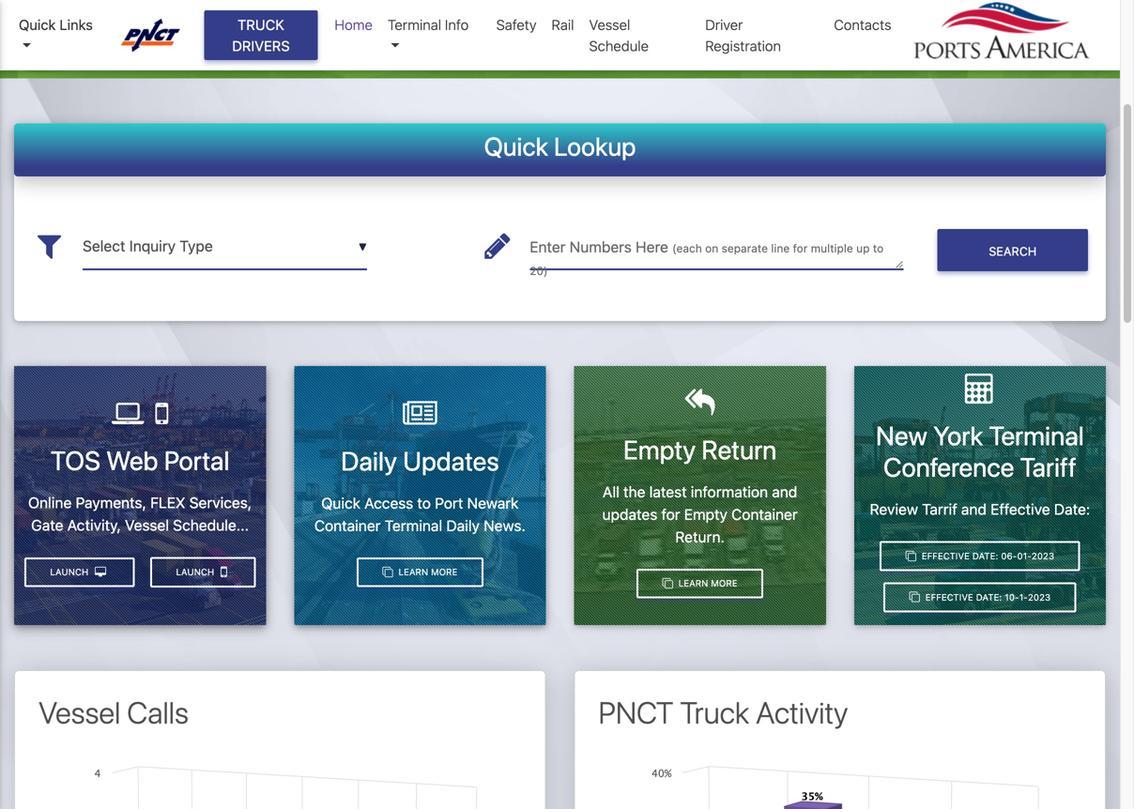 Task type: locate. For each thing, give the bounding box(es) containing it.
empty
[[624, 434, 696, 465], [684, 506, 728, 523]]

more right clone icon
[[431, 567, 458, 578]]

clone image down 'all the latest information and updates for empty container return.'
[[663, 578, 673, 589]]

search
[[989, 244, 1037, 258]]

0 vertical spatial date:
[[1054, 501, 1091, 519]]

quick links link
[[19, 14, 103, 56]]

more for return
[[711, 578, 738, 589]]

effective up 01-
[[991, 501, 1051, 519]]

payments,
[[76, 494, 146, 512]]

2 vertical spatial clone image
[[910, 592, 920, 603]]

and right information
[[772, 483, 798, 501]]

1 horizontal spatial launch link
[[150, 557, 256, 588]]

learn more down return.
[[676, 578, 738, 589]]

0 vertical spatial quick
[[19, 16, 56, 33]]

(each on separate line for multiple up to 20)
[[530, 242, 884, 278]]

more down return.
[[711, 578, 738, 589]]

desktop image
[[95, 567, 106, 578]]

search button
[[938, 229, 1089, 272]]

vessel up schedule
[[589, 16, 631, 33]]

drivers
[[232, 38, 290, 54]]

1 vertical spatial for
[[662, 506, 680, 523]]

1 horizontal spatial container
[[732, 506, 798, 523]]

launch left desktop image
[[50, 567, 91, 578]]

safety
[[496, 16, 537, 33]]

here
[[636, 238, 669, 256]]

learn
[[399, 567, 428, 578], [679, 578, 709, 589]]

truck drivers link
[[204, 10, 318, 60]]

2 vertical spatial date:
[[976, 592, 1002, 603]]

clone image
[[906, 551, 917, 562], [663, 578, 673, 589], [910, 592, 920, 603]]

0 horizontal spatial learn more
[[396, 567, 458, 578]]

terminal info link
[[380, 7, 489, 64]]

1 horizontal spatial learn
[[679, 578, 709, 589]]

None text field
[[83, 224, 367, 270]]

terminal
[[388, 16, 442, 33], [989, 420, 1085, 451], [385, 517, 443, 535]]

terminal left info
[[388, 16, 442, 33]]

1 vertical spatial to
[[417, 494, 431, 512]]

2023
[[1032, 551, 1055, 562], [1028, 592, 1051, 603]]

date: down tariff
[[1054, 501, 1091, 519]]

2 horizontal spatial quick
[[484, 131, 549, 161]]

1 vertical spatial daily
[[446, 517, 480, 535]]

port
[[435, 494, 463, 512]]

separate
[[722, 242, 768, 255]]

1 launch link from the left
[[150, 557, 256, 588]]

1 horizontal spatial learn more link
[[637, 569, 764, 599]]

0 vertical spatial clone image
[[906, 551, 917, 562]]

0 vertical spatial vessel
[[589, 16, 631, 33]]

effective date: 06-01-2023
[[919, 551, 1055, 562]]

1 horizontal spatial launch
[[176, 567, 217, 577]]

date: left the 06-
[[973, 551, 999, 562]]

effective down tarrif
[[922, 551, 970, 562]]

0 vertical spatial truck
[[238, 16, 284, 33]]

01-
[[1017, 551, 1032, 562]]

learn more link down quick access to port newark container terminal daily news.
[[357, 558, 484, 588]]

learn more link for updates
[[357, 558, 484, 588]]

latest
[[650, 483, 687, 501]]

1 vertical spatial date:
[[973, 551, 999, 562]]

effective down the effective date: 06-01-2023 link
[[926, 592, 974, 603]]

1 vertical spatial terminal
[[989, 420, 1085, 451]]

2 launch link from the left
[[24, 558, 135, 588]]

1 launch from the left
[[176, 567, 217, 577]]

2023 right the 06-
[[1032, 551, 1055, 562]]

launch link
[[150, 557, 256, 588], [24, 558, 135, 588]]

2 launch from the left
[[50, 567, 91, 578]]

conference
[[884, 452, 1015, 483]]

daily
[[341, 445, 397, 476], [446, 517, 480, 535]]

1 horizontal spatial daily
[[446, 517, 480, 535]]

1 vertical spatial vessel
[[125, 517, 169, 534]]

1 vertical spatial effective
[[922, 551, 970, 562]]

launch for desktop image
[[50, 567, 91, 578]]

clone image for empty return
[[663, 578, 673, 589]]

more for updates
[[431, 567, 458, 578]]

0 horizontal spatial and
[[772, 483, 798, 501]]

home link
[[327, 7, 380, 43]]

0 horizontal spatial quick
[[19, 16, 56, 33]]

access
[[365, 494, 413, 512]]

1 horizontal spatial vessel
[[125, 517, 169, 534]]

vessel
[[589, 16, 631, 33], [125, 517, 169, 534], [39, 695, 121, 731]]

calls
[[127, 695, 189, 731]]

learn more right clone icon
[[396, 567, 458, 578]]

more
[[431, 567, 458, 578], [711, 578, 738, 589]]

clone image inside learn more 'link'
[[663, 578, 673, 589]]

for down latest
[[662, 506, 680, 523]]

clone image inside "effective date: 10-1-2023" link
[[910, 592, 920, 603]]

information
[[691, 483, 768, 501]]

1 vertical spatial truck
[[680, 695, 750, 731]]

daily up the 'access'
[[341, 445, 397, 476]]

0 horizontal spatial launch link
[[24, 558, 135, 588]]

terminal up tariff
[[989, 420, 1085, 451]]

terminal down the 'access'
[[385, 517, 443, 535]]

1 horizontal spatial to
[[873, 242, 884, 255]]

0 horizontal spatial truck
[[238, 16, 284, 33]]

effective for effective date: 06-01-2023
[[922, 551, 970, 562]]

1 vertical spatial empty
[[684, 506, 728, 523]]

launch left mobile image
[[176, 567, 217, 577]]

multiple
[[811, 242, 853, 255]]

effective
[[991, 501, 1051, 519], [922, 551, 970, 562], [926, 592, 974, 603]]

2 horizontal spatial vessel
[[589, 16, 631, 33]]

pnct truck activity
[[599, 695, 848, 731]]

vessel for calls
[[39, 695, 121, 731]]

return.
[[676, 528, 725, 546]]

on
[[705, 242, 719, 255]]

0 vertical spatial effective
[[991, 501, 1051, 519]]

0 vertical spatial to
[[873, 242, 884, 255]]

launch link down activity,
[[24, 558, 135, 588]]

quick inside "quick links" link
[[19, 16, 56, 33]]

truck right the pnct
[[680, 695, 750, 731]]

1 horizontal spatial more
[[711, 578, 738, 589]]

daily down the port
[[446, 517, 480, 535]]

for right line
[[793, 242, 808, 255]]

2023 right 10-
[[1028, 592, 1051, 603]]

container down the 'access'
[[314, 517, 381, 535]]

quick left links
[[19, 16, 56, 33]]

launch link down 'schedule...'
[[150, 557, 256, 588]]

truck drivers
[[232, 16, 290, 54]]

quick inside quick access to port newark container terminal daily news.
[[321, 494, 361, 512]]

2 vertical spatial terminal
[[385, 517, 443, 535]]

vessel left calls at the bottom left of the page
[[39, 695, 121, 731]]

online
[[28, 494, 72, 512]]

1 horizontal spatial for
[[793, 242, 808, 255]]

learn for return
[[679, 578, 709, 589]]

None text field
[[530, 224, 904, 270]]

date:
[[1054, 501, 1091, 519], [973, 551, 999, 562], [976, 592, 1002, 603]]

0 vertical spatial for
[[793, 242, 808, 255]]

news.
[[484, 517, 526, 535]]

0 horizontal spatial launch
[[50, 567, 91, 578]]

date: for 1-
[[976, 592, 1002, 603]]

for inside (each on separate line for multiple up to 20)
[[793, 242, 808, 255]]

(each
[[672, 242, 702, 255]]

2 vertical spatial vessel
[[39, 695, 121, 731]]

lookup
[[554, 131, 636, 161]]

quick for quick access to port newark container terminal daily news.
[[321, 494, 361, 512]]

to
[[873, 242, 884, 255], [417, 494, 431, 512]]

numbers
[[570, 238, 632, 256]]

learn more link
[[357, 558, 484, 588], [637, 569, 764, 599]]

tos web portal
[[50, 445, 230, 476]]

1 horizontal spatial quick
[[321, 494, 361, 512]]

2 vertical spatial effective
[[926, 592, 974, 603]]

1 horizontal spatial learn more
[[676, 578, 738, 589]]

truck up drivers
[[238, 16, 284, 33]]

online payments, flex services, gate activity, vessel schedule...
[[28, 494, 252, 534]]

0 vertical spatial 2023
[[1032, 551, 1055, 562]]

the
[[624, 483, 646, 501]]

learn more link down return.
[[637, 569, 764, 599]]

container
[[732, 506, 798, 523], [314, 517, 381, 535]]

quick lookup
[[484, 131, 636, 161]]

clone image
[[383, 567, 393, 578]]

0 horizontal spatial learn
[[399, 567, 428, 578]]

0 horizontal spatial to
[[417, 494, 431, 512]]

empty up return.
[[684, 506, 728, 523]]

0 vertical spatial terminal
[[388, 16, 442, 33]]

quick left the 'access'
[[321, 494, 361, 512]]

schedule...
[[173, 517, 249, 534]]

0 horizontal spatial daily
[[341, 445, 397, 476]]

links
[[60, 16, 93, 33]]

0 horizontal spatial container
[[314, 517, 381, 535]]

vessel calls
[[39, 695, 189, 731]]

0 horizontal spatial for
[[662, 506, 680, 523]]

updates
[[603, 506, 658, 523]]

container down information
[[732, 506, 798, 523]]

to left the port
[[417, 494, 431, 512]]

container inside 'all the latest information and updates for empty container return.'
[[732, 506, 798, 523]]

to right up
[[873, 242, 884, 255]]

review
[[870, 501, 918, 519]]

launch
[[176, 567, 217, 577], [50, 567, 91, 578]]

daily inside quick access to port newark container terminal daily news.
[[446, 517, 480, 535]]

0 vertical spatial empty
[[624, 434, 696, 465]]

clone image inside the effective date: 06-01-2023 link
[[906, 551, 917, 562]]

clone image left effective date: 10-1-2023
[[910, 592, 920, 603]]

web
[[106, 445, 158, 476]]

truck
[[238, 16, 284, 33], [680, 695, 750, 731]]

0 horizontal spatial vessel
[[39, 695, 121, 731]]

1 vertical spatial clone image
[[663, 578, 673, 589]]

learn right clone icon
[[399, 567, 428, 578]]

gate
[[31, 517, 63, 534]]

for
[[793, 242, 808, 255], [662, 506, 680, 523]]

learn more for updates
[[396, 567, 458, 578]]

learn more for return
[[676, 578, 738, 589]]

quick left lookup
[[484, 131, 549, 161]]

york
[[934, 420, 984, 451]]

learn down return.
[[679, 578, 709, 589]]

2 vertical spatial quick
[[321, 494, 361, 512]]

to inside (each on separate line for multiple up to 20)
[[873, 242, 884, 255]]

mobile image
[[221, 565, 227, 580]]

to inside quick access to port newark container terminal daily news.
[[417, 494, 431, 512]]

learn more
[[396, 567, 458, 578], [676, 578, 738, 589]]

vessel down flex
[[125, 517, 169, 534]]

and right tarrif
[[962, 501, 987, 519]]

1 vertical spatial 2023
[[1028, 592, 1051, 603]]

empty up latest
[[624, 434, 696, 465]]

0 horizontal spatial learn more link
[[357, 558, 484, 588]]

1 vertical spatial quick
[[484, 131, 549, 161]]

clone image down review
[[906, 551, 917, 562]]

0 horizontal spatial more
[[431, 567, 458, 578]]

date: left 10-
[[976, 592, 1002, 603]]

vessel inside vessel schedule
[[589, 16, 631, 33]]



Task type: vqa. For each thing, say whether or not it's contained in the screenshot.
Terminal in New York Terminal Conference Tariff
yes



Task type: describe. For each thing, give the bounding box(es) containing it.
20)
[[530, 264, 548, 278]]

review tarrif and effective date:
[[870, 501, 1091, 519]]

pnct
[[599, 695, 674, 731]]

enter numbers here
[[530, 238, 672, 256]]

tarrif
[[922, 501, 958, 519]]

safety link
[[489, 7, 544, 43]]

effective date: 06-01-2023 link
[[880, 542, 1081, 572]]

effective date: 10-1-2023 link
[[884, 583, 1077, 613]]

1 horizontal spatial truck
[[680, 695, 750, 731]]

tos
[[50, 445, 101, 476]]

rail link
[[544, 7, 582, 43]]

driver registration link
[[698, 7, 827, 64]]

▼
[[359, 241, 367, 254]]

all the latest information and updates for empty container return.
[[603, 483, 798, 546]]

activity,
[[67, 517, 121, 534]]

06-
[[1001, 551, 1017, 562]]

quick for quick links
[[19, 16, 56, 33]]

terminal inside quick access to port newark container terminal daily news.
[[385, 517, 443, 535]]

enter
[[530, 238, 566, 256]]

empty inside 'all the latest information and updates for empty container return.'
[[684, 506, 728, 523]]

clone image for new york terminal conference tariff
[[906, 551, 917, 562]]

driver
[[706, 16, 743, 33]]

vessel inside online payments, flex services, gate activity, vessel schedule...
[[125, 517, 169, 534]]

for inside 'all the latest information and updates for empty container return.'
[[662, 506, 680, 523]]

truck inside truck drivers
[[238, 16, 284, 33]]

updates
[[403, 445, 499, 476]]

effective date: 10-1-2023
[[923, 592, 1051, 603]]

portal
[[164, 445, 230, 476]]

10-
[[1005, 592, 1020, 603]]

quick links
[[19, 16, 93, 33]]

1-
[[1020, 592, 1028, 603]]

terminal info
[[388, 16, 469, 33]]

flex
[[150, 494, 185, 512]]

terminal inside new york terminal conference tariff
[[989, 420, 1085, 451]]

new york terminal conference tariff
[[876, 420, 1085, 483]]

all
[[603, 483, 620, 501]]

rail
[[552, 16, 574, 33]]

vessel schedule
[[589, 16, 649, 54]]

activity
[[756, 695, 848, 731]]

schedule
[[589, 38, 649, 54]]

quick access to port newark container terminal daily news.
[[314, 494, 526, 535]]

2023 for 01-
[[1032, 551, 1055, 562]]

vessel for schedule
[[589, 16, 631, 33]]

and inside 'all the latest information and updates for empty container return.'
[[772, 483, 798, 501]]

return
[[702, 434, 777, 465]]

effective for effective date: 10-1-2023
[[926, 592, 974, 603]]

info
[[445, 16, 469, 33]]

2023 for 1-
[[1028, 592, 1051, 603]]

learn for updates
[[399, 567, 428, 578]]

services,
[[189, 494, 252, 512]]

launch for mobile image
[[176, 567, 217, 577]]

0 vertical spatial daily
[[341, 445, 397, 476]]

vessel schedule link
[[582, 7, 698, 64]]

quick for quick lookup
[[484, 131, 549, 161]]

daily updates
[[341, 445, 499, 476]]

1 horizontal spatial and
[[962, 501, 987, 519]]

learn more link for return
[[637, 569, 764, 599]]

contacts
[[834, 16, 892, 33]]

newark
[[467, 494, 519, 512]]

driver registration
[[706, 16, 781, 54]]

contacts link
[[827, 7, 899, 43]]

date: for 01-
[[973, 551, 999, 562]]

container inside quick access to port newark container terminal daily news.
[[314, 517, 381, 535]]

home
[[335, 16, 373, 33]]

tariff
[[1020, 452, 1077, 483]]

registration
[[706, 38, 781, 54]]

new
[[876, 420, 928, 451]]

empty return
[[624, 434, 777, 465]]

line
[[771, 242, 790, 255]]

up
[[857, 242, 870, 255]]



